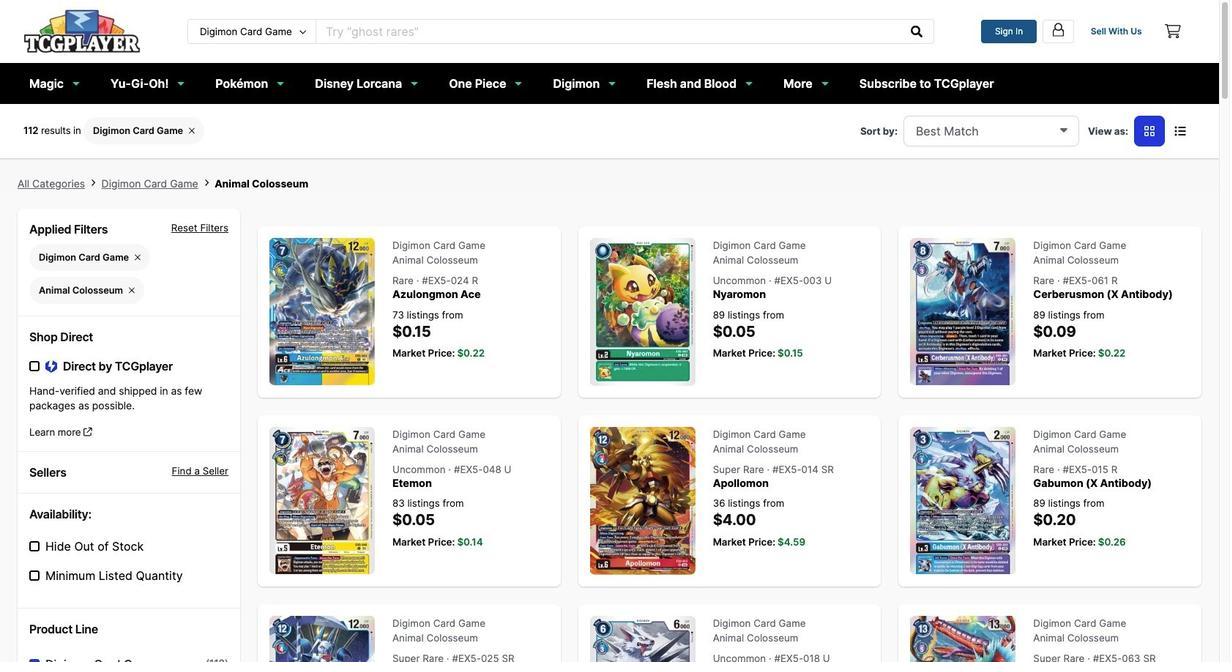 Task type: describe. For each thing, give the bounding box(es) containing it.
submit your search image
[[911, 25, 923, 37]]

angle right image
[[91, 178, 96, 188]]

check image
[[31, 660, 37, 662]]

view your shopping cart image
[[1165, 24, 1181, 38]]

etemon image
[[270, 427, 375, 574]]



Task type: vqa. For each thing, say whether or not it's contained in the screenshot.
the EmperorGreymon image
no



Task type: locate. For each thing, give the bounding box(es) containing it.
direct by tcgplayer image
[[45, 359, 57, 373]]

user icon image
[[1051, 22, 1066, 37]]

a grid of results image
[[1145, 125, 1155, 137]]

a list of results image
[[1175, 125, 1186, 137]]

cerberusmon (x antibody) image
[[911, 238, 1016, 385]]

None text field
[[316, 20, 901, 43]]

leviamon image
[[911, 616, 1016, 662]]

gabumon (x antibody) image
[[911, 427, 1016, 574]]

1 vertical spatial xmark image
[[135, 252, 141, 262]]

None checkbox
[[29, 361, 40, 371], [29, 570, 40, 580], [29, 361, 40, 371], [29, 570, 40, 580]]

list
[[18, 175, 1202, 191]]

tcgplayer.com image
[[23, 9, 141, 53]]

0 vertical spatial xmark image
[[189, 126, 195, 135]]

angle right image
[[204, 178, 209, 188]]

azulongmon ace image
[[270, 238, 375, 385]]

2 vertical spatial xmark image
[[129, 285, 135, 295]]

caret down image
[[1060, 123, 1068, 135]]

arrow up right from square image
[[84, 427, 92, 437]]

None checkbox
[[29, 541, 40, 551], [29, 659, 40, 662], [29, 541, 40, 551], [29, 659, 40, 662]]

nyaromon image
[[590, 238, 696, 386]]

None field
[[904, 115, 1079, 146]]

apollomon image
[[590, 427, 696, 575]]

xmark image
[[189, 126, 195, 135], [135, 252, 141, 262], [129, 285, 135, 295]]

dianamon image
[[270, 616, 375, 662]]

garurumon (x antibody) image
[[590, 616, 696, 662]]



